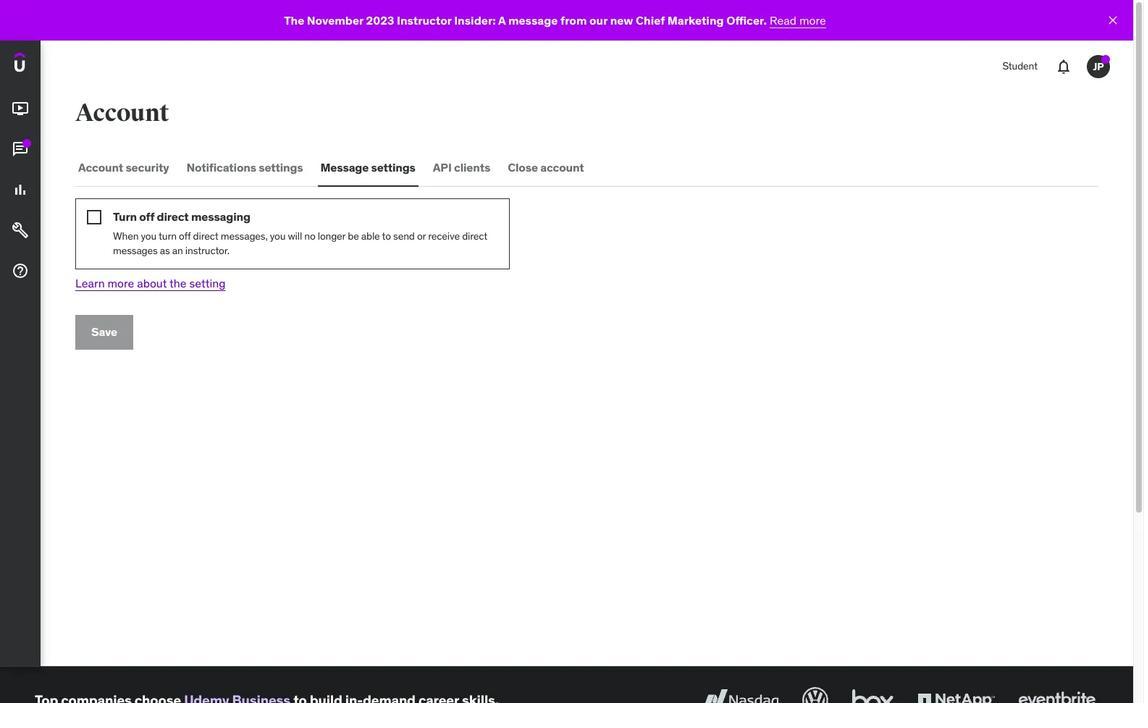 Task type: locate. For each thing, give the bounding box(es) containing it.
student link
[[994, 49, 1047, 84]]

longer
[[318, 230, 346, 243]]

off
[[139, 209, 154, 224], [179, 230, 191, 243]]

medium image
[[12, 100, 29, 117], [12, 141, 29, 158], [12, 262, 29, 280]]

message
[[321, 160, 369, 175]]

1 horizontal spatial you
[[270, 230, 286, 243]]

save
[[91, 325, 117, 339]]

to
[[382, 230, 391, 243]]

1 medium image from the top
[[12, 100, 29, 117]]

2 settings from the left
[[371, 160, 416, 175]]

0 vertical spatial off
[[139, 209, 154, 224]]

send
[[393, 230, 415, 243]]

0 vertical spatial medium image
[[12, 100, 29, 117]]

settings right the message
[[371, 160, 416, 175]]

box image
[[849, 685, 898, 703]]

direct
[[157, 209, 189, 224], [193, 230, 219, 243], [462, 230, 488, 243]]

direct up "instructor."
[[193, 230, 219, 243]]

you left turn
[[141, 230, 157, 243]]

1 vertical spatial off
[[179, 230, 191, 243]]

2 you from the left
[[270, 230, 286, 243]]

account
[[75, 98, 169, 128], [78, 160, 123, 175]]

1 horizontal spatial direct
[[193, 230, 219, 243]]

setting
[[189, 276, 226, 291]]

security
[[126, 160, 169, 175]]

2 vertical spatial medium image
[[12, 262, 29, 280]]

0 vertical spatial medium image
[[12, 181, 29, 199]]

0 horizontal spatial direct
[[157, 209, 189, 224]]

when
[[113, 230, 139, 243]]

2 horizontal spatial direct
[[462, 230, 488, 243]]

3 medium image from the top
[[12, 262, 29, 280]]

0 horizontal spatial you
[[141, 230, 157, 243]]

off up the an
[[179, 230, 191, 243]]

more right the read
[[800, 13, 826, 27]]

instructor.
[[185, 244, 230, 257]]

direct up turn
[[157, 209, 189, 224]]

1 settings from the left
[[259, 160, 303, 175]]

marketing
[[668, 13, 724, 27]]

0 horizontal spatial off
[[139, 209, 154, 224]]

more
[[800, 13, 826, 27], [108, 276, 134, 291]]

0 horizontal spatial more
[[108, 276, 134, 291]]

close
[[508, 160, 538, 175]]

notifications settings button
[[184, 151, 306, 185]]

messages
[[113, 244, 158, 257]]

you left will
[[270, 230, 286, 243]]

account left security
[[78, 160, 123, 175]]

officer.
[[727, 13, 767, 27]]

1 horizontal spatial settings
[[371, 160, 416, 175]]

1 vertical spatial account
[[78, 160, 123, 175]]

settings for message settings
[[371, 160, 416, 175]]

1 vertical spatial medium image
[[12, 141, 29, 158]]

1 vertical spatial medium image
[[12, 222, 29, 239]]

account up account security
[[75, 98, 169, 128]]

account
[[541, 160, 584, 175]]

account security button
[[75, 151, 172, 185]]

notifications image
[[1056, 58, 1073, 75]]

will
[[288, 230, 302, 243]]

you
[[141, 230, 157, 243], [270, 230, 286, 243]]

account inside button
[[78, 160, 123, 175]]

medium image
[[12, 181, 29, 199], [12, 222, 29, 239]]

learn more about the setting link
[[75, 276, 226, 291]]

0 vertical spatial account
[[75, 98, 169, 128]]

settings
[[259, 160, 303, 175], [371, 160, 416, 175]]

learn more about the setting
[[75, 276, 226, 291]]

no
[[304, 230, 316, 243]]

1 horizontal spatial off
[[179, 230, 191, 243]]

api clients
[[433, 160, 491, 175]]

insider:
[[454, 13, 496, 27]]

read
[[770, 13, 797, 27]]

1 horizontal spatial more
[[800, 13, 826, 27]]

off right turn
[[139, 209, 154, 224]]

settings for notifications settings
[[259, 160, 303, 175]]

more right learn
[[108, 276, 134, 291]]

turn off direct messaging when you turn off direct messages, you will no longer be able to send or receive direct messages as an instructor.
[[113, 209, 488, 257]]

small image
[[87, 210, 101, 225]]

0 horizontal spatial settings
[[259, 160, 303, 175]]

notifications
[[187, 160, 256, 175]]

2023
[[366, 13, 394, 27]]

direct right receive
[[462, 230, 488, 243]]

turn
[[159, 230, 177, 243]]

settings right notifications
[[259, 160, 303, 175]]

from
[[561, 13, 587, 27]]

as
[[160, 244, 170, 257]]

about
[[137, 276, 167, 291]]

message settings button
[[318, 151, 419, 185]]



Task type: describe. For each thing, give the bounding box(es) containing it.
close account
[[508, 160, 584, 175]]

account security
[[78, 160, 169, 175]]

instructor
[[397, 13, 452, 27]]

jp
[[1094, 60, 1105, 73]]

messages,
[[221, 230, 268, 243]]

save button
[[75, 315, 133, 350]]

1 vertical spatial more
[[108, 276, 134, 291]]

0 vertical spatial more
[[800, 13, 826, 27]]

an
[[172, 244, 183, 257]]

notifications settings
[[187, 160, 303, 175]]

or
[[417, 230, 426, 243]]

jp link
[[1082, 49, 1116, 84]]

be
[[348, 230, 359, 243]]

turn
[[113, 209, 137, 224]]

nasdaq image
[[699, 685, 782, 703]]

account for account
[[75, 98, 169, 128]]

november
[[307, 13, 364, 27]]

1 medium image from the top
[[12, 181, 29, 199]]

udemy image
[[14, 52, 80, 77]]

learn
[[75, 276, 105, 291]]

volkswagen image
[[800, 685, 832, 703]]

new
[[610, 13, 634, 27]]

messaging
[[191, 209, 251, 224]]

student
[[1003, 60, 1038, 73]]

api clients button
[[430, 151, 493, 185]]

you have alerts image
[[1102, 55, 1111, 64]]

the
[[284, 13, 304, 27]]

2 medium image from the top
[[12, 141, 29, 158]]

clients
[[454, 160, 491, 175]]

message settings
[[321, 160, 416, 175]]

chief
[[636, 13, 665, 27]]

account for account security
[[78, 160, 123, 175]]

able
[[361, 230, 380, 243]]

close image
[[1106, 13, 1121, 28]]

close account button
[[505, 151, 587, 185]]

the
[[170, 276, 187, 291]]

2 medium image from the top
[[12, 222, 29, 239]]

1 you from the left
[[141, 230, 157, 243]]

netapp image
[[915, 685, 998, 703]]

api
[[433, 160, 452, 175]]

eventbrite image
[[1016, 685, 1099, 703]]

our
[[590, 13, 608, 27]]

message
[[509, 13, 558, 27]]

a
[[498, 13, 506, 27]]

the november 2023 instructor insider: a message from our new chief marketing officer. read more
[[284, 13, 826, 27]]

receive
[[428, 230, 460, 243]]



Task type: vqa. For each thing, say whether or not it's contained in the screenshot.
turn
yes



